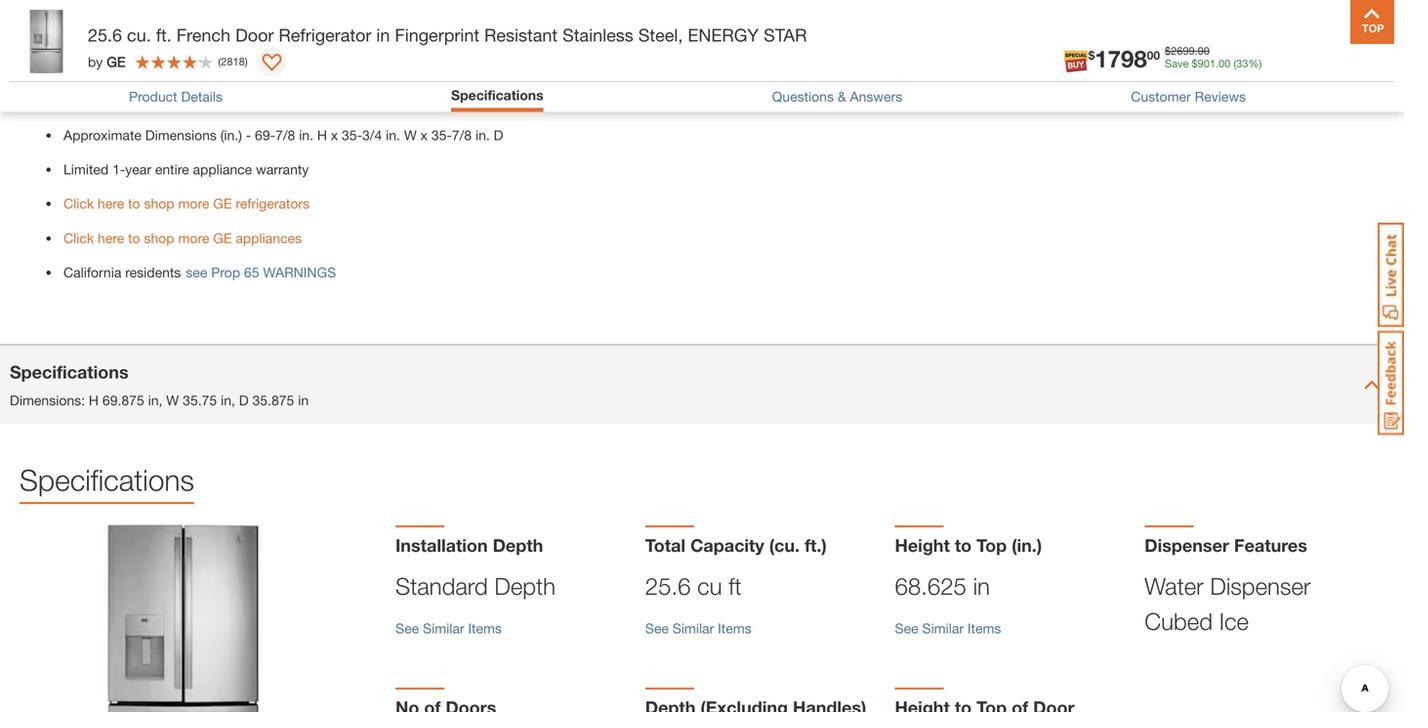 Task type: locate. For each thing, give the bounding box(es) containing it.
d down cubed at top left
[[494, 127, 504, 143]]

3 see from the left
[[895, 620, 919, 636]]

2 horizontal spatial in.
[[476, 127, 490, 143]]

00 left save on the right top
[[1148, 48, 1161, 62]]

0 vertical spatial specifications
[[451, 87, 544, 103]]

ge for click here to shop more ge appliances
[[213, 230, 232, 246]]

( left )
[[218, 55, 221, 68]]

0 vertical spatial shop
[[144, 196, 174, 212]]

0 horizontal spatial door
[[107, 58, 135, 74]]

ge down appliance
[[213, 196, 232, 212]]

0 horizontal spatial in.
[[299, 127, 314, 143]]

lets
[[354, 92, 375, 109]]

0 horizontal spatial ,
[[159, 392, 163, 408]]

ge up prop
[[213, 230, 232, 246]]

storage down ft.
[[139, 58, 185, 74]]

2 horizontal spatial $
[[1192, 57, 1198, 70]]

0 horizontal spatial 7/8
[[276, 127, 295, 143]]

or
[[534, 92, 546, 109]]

%)
[[1249, 57, 1263, 70]]

2 horizontal spatial items
[[968, 620, 1002, 636]]

2 shop from the top
[[144, 230, 174, 246]]

1 horizontal spatial h
[[317, 127, 327, 143]]

1 see similar items from the left
[[396, 620, 502, 636]]

h inside specifications dimensions: h 69.875 in , w 35.75 in , d 35.875 in
[[89, 392, 99, 408]]

x down cubed/crushed ice - an easy-to-use dispenser lets you choose either cubed or crushed ice
[[331, 127, 338, 143]]

shop
[[144, 196, 174, 212], [144, 230, 174, 246]]

68.625
[[895, 572, 967, 600]]

ge right by
[[107, 53, 125, 70]]

7/8 up the warranty
[[276, 127, 295, 143]]

1 horizontal spatial door
[[447, 58, 475, 74]]

here up california
[[98, 230, 124, 246]]

items down 68.625 in
[[968, 620, 1002, 636]]

25.6 down total
[[646, 572, 691, 600]]

storage up deep
[[170, 24, 216, 40]]

$ 2699 . 00 save $ 901 . 00 ( 33 %)
[[1166, 45, 1263, 70]]

2 see similar items from the left
[[646, 620, 752, 636]]

shop up residents
[[144, 230, 174, 246]]

1 ice from the left
[[162, 92, 180, 109]]

in.
[[299, 127, 314, 143], [386, 127, 401, 143], [476, 127, 490, 143]]

see down 25.6 cu ft
[[646, 620, 669, 636]]

68.625 in
[[895, 572, 991, 600]]

product image
[[39, 525, 327, 712]]

1 vertical spatial specifications
[[10, 361, 129, 382]]

containers
[[342, 58, 406, 74]]

$ right save on the right top
[[1192, 57, 1198, 70]]

0 horizontal spatial 25.6
[[88, 24, 122, 45]]

specifications down the 69.875
[[20, 462, 194, 497]]

w inside specifications dimensions: h 69.875 in , w 35.75 in , d 35.875 in
[[166, 392, 179, 408]]

depth up standard depth
[[493, 535, 543, 556]]

1 horizontal spatial see
[[646, 620, 669, 636]]

0 vertical spatial w
[[404, 127, 417, 143]]

0 horizontal spatial 00
[[1148, 48, 1161, 62]]

customer
[[1132, 89, 1192, 105]]

35.75
[[183, 392, 217, 408]]

0 horizontal spatial 35-
[[342, 127, 363, 143]]

1 horizontal spatial see similar items
[[646, 620, 752, 636]]

more
[[178, 196, 209, 212], [178, 230, 209, 246]]

installation
[[396, 535, 488, 556]]

dispenser down features
[[1211, 572, 1312, 600]]

1798
[[1096, 45, 1148, 72]]

items down standard depth
[[468, 620, 502, 636]]

1 vertical spatial h
[[89, 392, 99, 408]]

1 see from the left
[[396, 620, 419, 636]]

1 horizontal spatial x
[[421, 127, 428, 143]]

1 vertical spatial w
[[166, 392, 179, 408]]

1 vertical spatial more
[[178, 230, 209, 246]]

35- down cubed/crushed ice - an easy-to-use dispenser lets you choose either cubed or crushed ice
[[342, 127, 363, 143]]

35-
[[342, 127, 363, 143], [432, 127, 452, 143]]

1 horizontal spatial similar
[[673, 620, 714, 636]]

1 vertical spatial 25.6
[[646, 572, 691, 600]]

0 horizontal spatial see
[[396, 620, 419, 636]]

door right the
[[447, 58, 475, 74]]

7/8
[[276, 127, 295, 143], [452, 127, 472, 143]]

2 similar from the left
[[673, 620, 714, 636]]

(in.)
[[221, 127, 242, 143], [1012, 535, 1043, 556]]

water dispenser cubed ice
[[1145, 572, 1312, 635]]

in right 35.875 at the bottom of the page
[[298, 392, 309, 408]]

1 horizontal spatial .
[[1216, 57, 1219, 70]]

in up containers
[[377, 24, 390, 45]]

year
[[125, 161, 151, 177]]

appliances
[[236, 230, 302, 246]]

7/8 down either
[[452, 127, 472, 143]]

see similar items down 25.6 cu ft
[[646, 620, 752, 636]]

here down 1-
[[98, 196, 124, 212]]

click down limited
[[64, 196, 94, 212]]

3 similar from the left
[[923, 620, 964, 636]]

2 more from the top
[[178, 230, 209, 246]]

standard depth
[[396, 572, 556, 600]]

0 vertical spatial 25.6
[[88, 24, 122, 45]]

0 vertical spatial d
[[494, 127, 504, 143]]

1 horizontal spatial (
[[1234, 57, 1237, 70]]

see similar items for 25.6
[[646, 620, 752, 636]]

3 items from the left
[[968, 620, 1002, 636]]

similar
[[423, 620, 465, 636], [673, 620, 714, 636], [923, 620, 964, 636]]

1 7/8 from the left
[[276, 127, 295, 143]]

( left %)
[[1234, 57, 1237, 70]]

h left the 69.875
[[89, 392, 99, 408]]

shop for refrigerators
[[144, 196, 174, 212]]

0 vertical spatial click
[[64, 196, 94, 212]]

by ge
[[88, 53, 125, 70]]

1 vertical spatial here
[[98, 230, 124, 246]]

ft
[[729, 572, 742, 600]]

&
[[838, 89, 847, 105]]

2 horizontal spatial see
[[895, 620, 919, 636]]

depth down installation depth
[[495, 572, 556, 600]]

appliance
[[193, 161, 252, 177]]

door
[[107, 58, 135, 74], [447, 58, 475, 74]]

1 in. from the left
[[299, 127, 314, 143]]

dispenser features
[[1145, 535, 1308, 556]]

access
[[401, 24, 444, 40]]

items
[[468, 620, 502, 636], [718, 620, 752, 636], [968, 620, 1002, 636]]

0 horizontal spatial .
[[1195, 45, 1198, 57]]

- left an
[[184, 92, 189, 109]]

in. down dispenser
[[299, 127, 314, 143]]

w
[[404, 127, 417, 143], [166, 392, 179, 408]]

1 horizontal spatial ice
[[603, 92, 621, 109]]

00 right 2699
[[1198, 45, 1210, 57]]

25.6 for 25.6 cu ft
[[646, 572, 691, 600]]

0 vertical spatial h
[[317, 127, 327, 143]]

1 horizontal spatial 35-
[[432, 127, 452, 143]]

two-
[[64, 24, 93, 40]]

1 horizontal spatial (in.)
[[1012, 535, 1043, 556]]

here for click here to shop more ge refrigerators
[[98, 196, 124, 212]]

specifications dimensions: h 69.875 in , w 35.75 in , d 35.875 in
[[10, 361, 309, 408]]

ge for click here to shop more ge refrigerators
[[213, 196, 232, 212]]

1 horizontal spatial 00
[[1198, 45, 1210, 57]]

customer reviews
[[1132, 89, 1247, 105]]

25.6 up by ge
[[88, 24, 122, 45]]

feedback link image
[[1379, 330, 1405, 436]]

in down top at the bottom of page
[[974, 572, 991, 600]]

0 horizontal spatial $
[[1089, 48, 1096, 62]]

more up see
[[178, 230, 209, 246]]

ice left an
[[162, 92, 180, 109]]

0 vertical spatial here
[[98, 196, 124, 212]]

1 horizontal spatial $
[[1166, 45, 1172, 57]]

- left deep
[[189, 58, 194, 74]]

d inside specifications dimensions: h 69.875 in , w 35.75 in , d 35.875 in
[[239, 392, 249, 408]]

see
[[186, 264, 207, 281]]

0 vertical spatial storage
[[170, 24, 216, 40]]

2 x from the left
[[421, 127, 428, 143]]

1 vertical spatial (in.)
[[1012, 535, 1043, 556]]

1 horizontal spatial ,
[[232, 392, 235, 408]]

shop down entire
[[144, 196, 174, 212]]

ice
[[1220, 607, 1250, 635]]

0 horizontal spatial (
[[218, 55, 221, 68]]

2 click from the top
[[64, 230, 94, 246]]

2 horizontal spatial similar
[[923, 620, 964, 636]]

x
[[331, 127, 338, 143], [421, 127, 428, 143]]

1 vertical spatial d
[[239, 392, 249, 408]]

click here to shop more ge appliances
[[64, 230, 302, 246]]

0 horizontal spatial items
[[468, 620, 502, 636]]

limited 1-year entire appliance warranty
[[64, 161, 309, 177]]

1 here from the top
[[98, 196, 124, 212]]

see similar items down 68.625 in
[[895, 620, 1002, 636]]

h down dispenser
[[317, 127, 327, 143]]

0 horizontal spatial w
[[166, 392, 179, 408]]

in. right 3/4 at the left
[[386, 127, 401, 143]]

see similar items for standard
[[396, 620, 502, 636]]

w left 35.75
[[166, 392, 179, 408]]

customer reviews button
[[1132, 89, 1247, 105], [1132, 89, 1247, 105]]

dispenser
[[1145, 535, 1230, 556], [1211, 572, 1312, 600]]

storage
[[170, 24, 216, 40], [139, 58, 185, 74]]

to left frozen
[[448, 24, 460, 40]]

door right by
[[107, 58, 135, 74]]

items down ft
[[718, 620, 752, 636]]

ice down shelf
[[603, 92, 621, 109]]

x down choose
[[421, 127, 428, 143]]

1 vertical spatial click
[[64, 230, 94, 246]]

dispenser up "water"
[[1145, 535, 1230, 556]]

.
[[1195, 45, 1198, 57], [1216, 57, 1219, 70]]

0 horizontal spatial see similar items
[[396, 620, 502, 636]]

0 horizontal spatial d
[[239, 392, 249, 408]]

d
[[494, 127, 504, 143], [239, 392, 249, 408]]

(cu.
[[770, 535, 800, 556]]

1 shop from the top
[[144, 196, 174, 212]]

1 vertical spatial ge
[[213, 196, 232, 212]]

3 in. from the left
[[476, 127, 490, 143]]

2 see from the left
[[646, 620, 669, 636]]

(in.) right top at the bottom of page
[[1012, 535, 1043, 556]]

space
[[639, 58, 676, 74]]

star
[[764, 24, 807, 45]]

either
[[454, 92, 488, 109]]

3/4
[[362, 127, 382, 143]]

( inside $ 2699 . 00 save $ 901 . 00 ( 33 %)
[[1234, 57, 1237, 70]]

more down limited 1-year entire appliance warranty
[[178, 196, 209, 212]]

, right 35.75
[[232, 392, 235, 408]]

entire
[[155, 161, 189, 177]]

( 2818 )
[[218, 55, 248, 68]]

easy-
[[213, 92, 247, 109]]

ice
[[162, 92, 180, 109], [603, 92, 621, 109]]

similar down 68.625 in
[[923, 620, 964, 636]]

see similar items down standard
[[396, 620, 502, 636]]

1 horizontal spatial items
[[718, 620, 752, 636]]

h
[[317, 127, 327, 143], [89, 392, 99, 408]]

see for 68.625 in
[[895, 620, 919, 636]]

3 see similar items from the left
[[895, 620, 1002, 636]]

1 vertical spatial depth
[[495, 572, 556, 600]]

0 vertical spatial more
[[178, 196, 209, 212]]

refrigerators
[[236, 196, 310, 212]]

. left 33
[[1216, 57, 1219, 70]]

questions & answers button
[[772, 89, 903, 105], [772, 89, 903, 105]]

1 horizontal spatial 25.6
[[646, 572, 691, 600]]

features
[[1235, 535, 1308, 556]]

specifications down and on the left
[[451, 87, 544, 103]]

similar down 25.6 cu ft
[[673, 620, 714, 636]]

see for 25.6 cu ft
[[646, 620, 669, 636]]

1 click from the top
[[64, 196, 94, 212]]

2 horizontal spatial see similar items
[[895, 620, 1002, 636]]

1 more from the top
[[178, 196, 209, 212]]

. right save on the right top
[[1195, 45, 1198, 57]]

,
[[159, 392, 163, 408], [232, 392, 235, 408]]

$ left save on the right top
[[1089, 48, 1096, 62]]

specifications up dimensions:
[[10, 361, 129, 382]]

, right the 69.875
[[159, 392, 163, 408]]

1 vertical spatial dispenser
[[1211, 572, 1312, 600]]

(in.) left 69-
[[221, 127, 242, 143]]

0 horizontal spatial similar
[[423, 620, 465, 636]]

see down 68.625
[[895, 620, 919, 636]]

dispenser inside water dispenser cubed ice
[[1211, 572, 1312, 600]]

questions
[[772, 89, 834, 105]]

1 similar from the left
[[423, 620, 465, 636]]

1 horizontal spatial 7/8
[[452, 127, 472, 143]]

0 horizontal spatial ice
[[162, 92, 180, 109]]

see
[[396, 620, 419, 636], [646, 620, 669, 636], [895, 620, 919, 636]]

25.6
[[88, 24, 122, 45], [646, 572, 691, 600]]

2699
[[1172, 45, 1195, 57]]

1 items from the left
[[468, 620, 502, 636]]

0 horizontal spatial h
[[89, 392, 99, 408]]

free
[[506, 58, 529, 74]]

ge
[[107, 53, 125, 70], [213, 196, 232, 212], [213, 230, 232, 246]]

ft.
[[156, 24, 172, 45]]

2 here from the top
[[98, 230, 124, 246]]

0 vertical spatial depth
[[493, 535, 543, 556]]

2 35- from the left
[[432, 127, 452, 143]]

caret image
[[1365, 377, 1381, 393]]

limited
[[64, 161, 109, 177]]

see down standard
[[396, 620, 419, 636]]

d left 35.875 at the bottom of the page
[[239, 392, 249, 408]]

1 horizontal spatial in.
[[386, 127, 401, 143]]

residents
[[125, 264, 181, 280]]

click up california
[[64, 230, 94, 246]]

2 items from the left
[[718, 620, 752, 636]]

more for appliances
[[178, 230, 209, 246]]

approximate
[[64, 127, 142, 143]]

2 vertical spatial ge
[[213, 230, 232, 246]]

in. down either
[[476, 127, 490, 143]]

$ left 901
[[1166, 45, 1172, 57]]

specifications button
[[451, 87, 544, 107], [451, 87, 544, 103]]

to
[[448, 24, 460, 40], [128, 196, 140, 212], [128, 230, 140, 246], [955, 535, 972, 556]]

00 left 33
[[1219, 57, 1231, 70]]

0 vertical spatial (in.)
[[221, 127, 242, 143]]

top
[[977, 535, 1007, 556]]

$ inside $ 1798 00
[[1089, 48, 1096, 62]]

similar down standard
[[423, 620, 465, 636]]

35- down choose
[[432, 127, 452, 143]]

0 horizontal spatial x
[[331, 127, 338, 143]]

click here to shop more ge appliances link
[[64, 230, 302, 246]]

1 vertical spatial shop
[[144, 230, 174, 246]]

to left top at the bottom of page
[[955, 535, 972, 556]]

w right 3/4 at the left
[[404, 127, 417, 143]]



Task type: vqa. For each thing, say whether or not it's contained in the screenshot.
fourth Cart from left
no



Task type: describe. For each thing, give the bounding box(es) containing it.
cubed/crushed ice - an easy-to-use dispenser lets you choose either cubed or crushed ice
[[64, 92, 621, 109]]

refrigerator
[[279, 24, 372, 45]]

total capacity (cu. ft.)
[[646, 535, 827, 556]]

2 7/8 from the left
[[452, 127, 472, 143]]

similar for 25.6
[[673, 620, 714, 636]]

specifications inside specifications dimensions: h 69.875 in , w 35.75 in , d 35.875 in
[[10, 361, 129, 382]]

- left 69-
[[246, 127, 251, 143]]

an
[[193, 92, 209, 109]]

baskets
[[220, 24, 268, 40]]

0 vertical spatial ge
[[107, 53, 125, 70]]

35.875
[[253, 392, 294, 408]]

1 horizontal spatial w
[[404, 127, 417, 143]]

to-
[[247, 92, 264, 109]]

)
[[245, 55, 248, 68]]

freezer
[[125, 24, 166, 40]]

in left the
[[409, 58, 420, 74]]

ft.)
[[805, 535, 827, 556]]

more for refrigerators
[[178, 196, 209, 212]]

see for standard depth
[[396, 620, 419, 636]]

click here to shop more ge refrigerators
[[64, 196, 310, 212]]

by
[[88, 53, 103, 70]]

dispenser
[[290, 92, 350, 109]]

energy
[[688, 24, 759, 45]]

depth for standard depth
[[495, 572, 556, 600]]

33
[[1237, 57, 1249, 70]]

2 in. from the left
[[386, 127, 401, 143]]

see similar items for 68.625
[[895, 620, 1002, 636]]

25.6 for 25.6 cu. ft. french door refrigerator in fingerprint resistant stainless steel, energy star
[[88, 24, 122, 45]]

2 vertical spatial specifications
[[20, 462, 194, 497]]

$ for 1798
[[1089, 48, 1096, 62]]

use
[[264, 92, 286, 109]]

in right the 69.875
[[148, 392, 159, 408]]

bins
[[234, 58, 260, 74]]

25.6 cu ft
[[646, 572, 742, 600]]

1 x from the left
[[331, 127, 338, 143]]

69-
[[255, 127, 276, 143]]

items for depth
[[468, 620, 502, 636]]

gallon
[[64, 58, 103, 74]]

to down year
[[128, 196, 140, 212]]

foods
[[506, 24, 540, 40]]

total
[[646, 535, 686, 556]]

california
[[64, 264, 121, 280]]

00 inside $ 1798 00
[[1148, 48, 1161, 62]]

2 door from the left
[[447, 58, 475, 74]]

0 horizontal spatial (in.)
[[221, 127, 242, 143]]

1 door from the left
[[107, 58, 135, 74]]

door
[[236, 24, 274, 45]]

valuable
[[552, 58, 603, 74]]

product
[[129, 89, 177, 105]]

dimensions
[[145, 127, 217, 143]]

crushed
[[550, 92, 600, 109]]

cubed/crushed
[[64, 92, 159, 109]]

to up residents
[[128, 230, 140, 246]]

reviews
[[1195, 89, 1247, 105]]

standard
[[396, 572, 488, 600]]

1-
[[112, 161, 125, 177]]

dimensions:
[[10, 392, 85, 408]]

save
[[1166, 57, 1189, 70]]

1 horizontal spatial d
[[494, 127, 504, 143]]

product image image
[[15, 10, 78, 73]]

1 vertical spatial storage
[[139, 58, 185, 74]]

0 vertical spatial dispenser
[[1145, 535, 1230, 556]]

capacity
[[691, 535, 765, 556]]

$ 1798 00
[[1089, 45, 1161, 72]]

shop for appliances
[[144, 230, 174, 246]]

click for click here to shop more ge appliances
[[64, 230, 94, 246]]

large
[[308, 58, 338, 74]]

- right 'baskets'
[[272, 24, 277, 40]]

1 35- from the left
[[342, 127, 363, 143]]

901
[[1198, 57, 1216, 70]]

height
[[895, 535, 950, 556]]

depth for installation depth
[[493, 535, 543, 556]]

click for click here to shop more ge refrigerators
[[64, 196, 94, 212]]

the
[[424, 58, 443, 74]]

1 , from the left
[[159, 392, 163, 408]]

handle
[[263, 58, 304, 74]]

69.875
[[103, 392, 144, 408]]

you
[[379, 92, 401, 109]]

height to top (in.)
[[895, 535, 1043, 556]]

top button
[[1351, 0, 1395, 44]]

in right 35.75
[[221, 392, 232, 408]]

25.6 cu. ft. french door refrigerator in fingerprint resistant stainless steel, energy star
[[88, 24, 807, 45]]

prop
[[211, 264, 240, 281]]

items for cu
[[718, 620, 752, 636]]

$ for 2699
[[1166, 45, 1172, 57]]

similar for standard
[[423, 620, 465, 636]]

fingerprint
[[395, 24, 480, 45]]

up
[[533, 58, 549, 74]]

live chat image
[[1379, 223, 1405, 327]]

details
[[181, 89, 223, 105]]

2 ice from the left
[[603, 92, 621, 109]]

65
[[244, 264, 259, 281]]

cubed
[[492, 92, 530, 109]]

warnings
[[263, 264, 336, 281]]

resistant
[[485, 24, 558, 45]]

gallon door storage - deep bins handle large containers in the door and free up valuable shelf space
[[64, 58, 676, 74]]

water
[[1145, 572, 1204, 600]]

items for in
[[968, 620, 1002, 636]]

display image
[[262, 54, 282, 73]]

allow
[[334, 24, 365, 40]]

installation depth
[[396, 535, 543, 556]]

baskets
[[281, 24, 330, 40]]

easy
[[369, 24, 398, 40]]

here for click here to shop more ge appliances
[[98, 230, 124, 246]]

similar for 68.625
[[923, 620, 964, 636]]

2 horizontal spatial 00
[[1219, 57, 1231, 70]]

cu
[[698, 572, 722, 600]]

answers
[[851, 89, 903, 105]]

cu.
[[127, 24, 151, 45]]

shelf
[[607, 58, 636, 74]]

2 , from the left
[[232, 392, 235, 408]]

cubed
[[1145, 607, 1214, 635]]

product details
[[129, 89, 223, 105]]

questions & answers
[[772, 89, 903, 105]]

approximate dimensions (in.) - 69-7/8 in. h x 35-3/4 in. w x 35-7/8 in. d
[[64, 127, 504, 143]]



